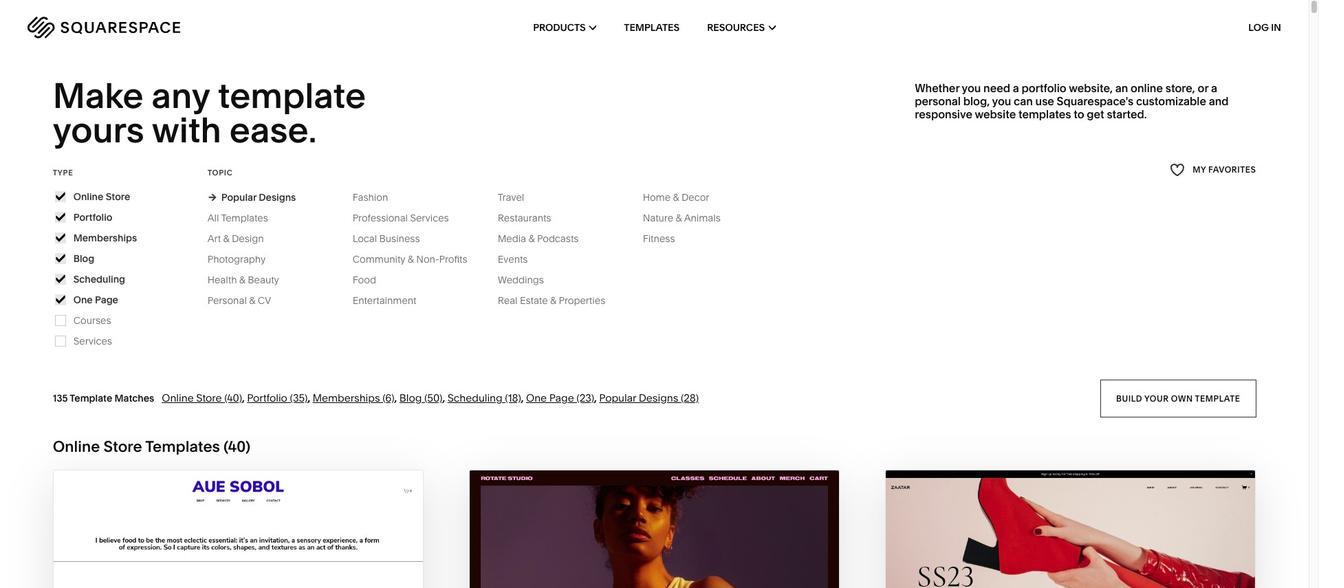 Task type: describe. For each thing, give the bounding box(es) containing it.
real estate & properties
[[498, 294, 606, 307]]

rotate element
[[470, 471, 840, 588]]

online for online store (40) , portfolio (35) , memberships (6) , blog (50) , scheduling (18) , one page (23) , popular designs (28)
[[162, 391, 194, 404]]

website,
[[1070, 81, 1113, 95]]

(28)
[[681, 391, 699, 404]]

fitness link
[[643, 232, 689, 245]]

1 vertical spatial one
[[526, 391, 547, 404]]

0 horizontal spatial you
[[962, 81, 982, 95]]

whether
[[915, 81, 960, 95]]

online
[[1131, 81, 1164, 95]]

and
[[1210, 94, 1230, 108]]

1 vertical spatial designs
[[639, 391, 679, 404]]

build
[[1117, 393, 1143, 403]]

135 template matches
[[53, 392, 154, 404]]

with
[[152, 109, 222, 152]]

& for beauty
[[239, 274, 246, 286]]

0 vertical spatial popular
[[221, 191, 257, 204]]

popular designs link
[[208, 191, 296, 204]]

decor
[[682, 191, 710, 204]]

(18)
[[505, 391, 522, 404]]

& for cv
[[249, 294, 256, 307]]

all templates link
[[208, 212, 282, 224]]

0 horizontal spatial services
[[73, 335, 112, 347]]

store for online store (40) , portfolio (35) , memberships (6) , blog (50) , scheduling (18) , one page (23) , popular designs (28)
[[196, 391, 222, 404]]

in
[[1272, 21, 1282, 34]]

1 horizontal spatial you
[[993, 94, 1012, 108]]

0 vertical spatial memberships
[[73, 232, 137, 244]]

0 vertical spatial services
[[410, 212, 449, 224]]

5 , from the left
[[522, 391, 524, 404]]

40
[[228, 438, 246, 456]]

art & design link
[[208, 232, 278, 245]]

squarespace's
[[1057, 94, 1134, 108]]

portfolio (35) link
[[247, 391, 308, 404]]

home
[[643, 191, 671, 204]]

own
[[1172, 393, 1194, 403]]

store,
[[1166, 81, 1196, 95]]

restaurants
[[498, 212, 552, 224]]

0 vertical spatial scheduling
[[73, 273, 125, 285]]

)
[[246, 438, 251, 456]]

to
[[1074, 108, 1085, 121]]

squarespace logo link
[[28, 17, 278, 39]]

template inside button
[[1196, 393, 1241, 403]]

log             in
[[1249, 21, 1282, 34]]

products button
[[533, 0, 597, 55]]

popular designs (28) link
[[600, 391, 699, 404]]

2 , from the left
[[308, 391, 310, 404]]

started.
[[1108, 108, 1148, 121]]

online store
[[73, 190, 130, 203]]

online for online store templates ( 40 )
[[53, 438, 100, 456]]

health
[[208, 274, 237, 286]]

professional
[[353, 212, 408, 224]]

my
[[1193, 165, 1207, 175]]

templates link
[[624, 0, 680, 55]]

podcasts
[[537, 232, 579, 245]]

local
[[353, 232, 377, 245]]

any
[[152, 74, 210, 117]]

ease.
[[230, 109, 317, 152]]

cv
[[258, 294, 271, 307]]

resources
[[708, 21, 765, 34]]

photography link
[[208, 253, 280, 265]]

& for decor
[[673, 191, 680, 204]]

& for non-
[[408, 253, 414, 265]]

personal & cv
[[208, 294, 271, 307]]

topic
[[208, 168, 233, 177]]

design
[[232, 232, 264, 245]]

(
[[224, 438, 228, 456]]

art & design
[[208, 232, 264, 245]]

2 vertical spatial templates
[[145, 438, 220, 456]]

online store templates ( 40 )
[[53, 438, 251, 456]]

personal
[[915, 94, 961, 108]]

profits
[[439, 253, 468, 265]]

4 , from the left
[[443, 391, 445, 404]]

properties
[[559, 294, 606, 307]]

1 horizontal spatial portfolio
[[247, 391, 288, 404]]

media
[[498, 232, 526, 245]]

estate
[[520, 294, 548, 307]]

blog (50) link
[[400, 391, 443, 404]]

fashion link
[[353, 191, 402, 204]]

& right estate
[[551, 294, 557, 307]]

nature & animals
[[643, 212, 721, 224]]

aue sobol image
[[53, 471, 423, 588]]

non-
[[417, 253, 439, 265]]

log             in link
[[1249, 21, 1282, 34]]

real estate & properties link
[[498, 294, 620, 307]]

customizable
[[1137, 94, 1207, 108]]

one page
[[73, 294, 118, 306]]

use
[[1036, 94, 1055, 108]]

3 , from the left
[[395, 391, 397, 404]]

template inside make any template yours with ease.
[[218, 74, 366, 117]]

scheduling (18) link
[[448, 391, 522, 404]]

store for online store templates ( 40 )
[[104, 438, 142, 456]]

2 a from the left
[[1212, 81, 1218, 95]]

log
[[1249, 21, 1270, 34]]

professional services
[[353, 212, 449, 224]]

(35)
[[290, 391, 308, 404]]

zaatar element
[[886, 471, 1256, 588]]

health & beauty link
[[208, 274, 293, 286]]

your
[[1145, 393, 1169, 403]]

entertainment
[[353, 294, 417, 307]]

matches
[[115, 392, 154, 404]]



Task type: locate. For each thing, give the bounding box(es) containing it.
, left popular designs (28) link
[[595, 391, 597, 404]]

portfolio
[[73, 211, 113, 224], [247, 391, 288, 404]]

blog right (6)
[[400, 391, 422, 404]]

get
[[1088, 108, 1105, 121]]

1 horizontal spatial a
[[1212, 81, 1218, 95]]

0 horizontal spatial one
[[73, 294, 93, 306]]

designs
[[259, 191, 296, 204], [639, 391, 679, 404]]

whether you need a portfolio website, an online store, or a personal blog, you can use squarespace's customizable and responsive website templates to get started.
[[915, 81, 1230, 121]]

one
[[73, 294, 93, 306], [526, 391, 547, 404]]

& for design
[[223, 232, 230, 245]]

one right (18)
[[526, 391, 547, 404]]

squarespace logo image
[[28, 17, 180, 39]]

yours
[[53, 109, 144, 152]]

1 horizontal spatial blog
[[400, 391, 422, 404]]

1 vertical spatial blog
[[400, 391, 422, 404]]

1 a from the left
[[1014, 81, 1020, 95]]

services down courses
[[73, 335, 112, 347]]

popular up all templates on the left of the page
[[221, 191, 257, 204]]

templates
[[1019, 108, 1072, 121]]

personal
[[208, 294, 247, 307]]

or
[[1198, 81, 1209, 95]]

popular
[[221, 191, 257, 204], [600, 391, 637, 404]]

0 horizontal spatial memberships
[[73, 232, 137, 244]]

portfolio left (35)
[[247, 391, 288, 404]]

you left can
[[993, 94, 1012, 108]]

, left scheduling (18) "link"
[[443, 391, 445, 404]]

2 vertical spatial store
[[104, 438, 142, 456]]

,
[[242, 391, 245, 404], [308, 391, 310, 404], [395, 391, 397, 404], [443, 391, 445, 404], [522, 391, 524, 404], [595, 391, 597, 404]]

1 horizontal spatial memberships
[[313, 391, 380, 404]]

scheduling up one page
[[73, 273, 125, 285]]

0 vertical spatial page
[[95, 294, 118, 306]]

events link
[[498, 253, 542, 265]]

designs left (28)
[[639, 391, 679, 404]]

0 horizontal spatial designs
[[259, 191, 296, 204]]

health & beauty
[[208, 274, 279, 286]]

make any template yours with ease.
[[53, 74, 374, 152]]

& left the cv
[[249, 294, 256, 307]]

0 vertical spatial blog
[[73, 252, 94, 265]]

can
[[1014, 94, 1034, 108]]

aue sobol element
[[53, 471, 423, 588]]

1 horizontal spatial popular
[[600, 391, 637, 404]]

1 horizontal spatial one
[[526, 391, 547, 404]]

2 vertical spatial online
[[53, 438, 100, 456]]

entertainment link
[[353, 294, 430, 307]]

my favorites
[[1193, 165, 1257, 175]]

, left the "one page (23)" link
[[522, 391, 524, 404]]

events
[[498, 253, 528, 265]]

nature & animals link
[[643, 212, 735, 224]]

website
[[975, 108, 1017, 121]]

online down template
[[53, 438, 100, 456]]

rotate image
[[470, 471, 840, 588]]

0 horizontal spatial scheduling
[[73, 273, 125, 285]]

home & decor
[[643, 191, 710, 204]]

0 horizontal spatial blog
[[73, 252, 94, 265]]

, left blog (50) link
[[395, 391, 397, 404]]

resources button
[[708, 0, 776, 55]]

travel link
[[498, 191, 538, 204]]

services up business
[[410, 212, 449, 224]]

& right health
[[239, 274, 246, 286]]

home & decor link
[[643, 191, 724, 204]]

1 vertical spatial services
[[73, 335, 112, 347]]

, left portfolio (35) link
[[242, 391, 245, 404]]

0 vertical spatial one
[[73, 294, 93, 306]]

, left memberships (6) "link"
[[308, 391, 310, 404]]

1 vertical spatial store
[[196, 391, 222, 404]]

1 vertical spatial page
[[550, 391, 574, 404]]

designs up all templates link
[[259, 191, 296, 204]]

& for podcasts
[[529, 232, 535, 245]]

1 vertical spatial memberships
[[313, 391, 380, 404]]

6 , from the left
[[595, 391, 597, 404]]

& right media
[[529, 232, 535, 245]]

you left 'need'
[[962, 81, 982, 95]]

weddings link
[[498, 274, 558, 286]]

page
[[95, 294, 118, 306], [550, 391, 574, 404]]

0 vertical spatial templates
[[624, 21, 680, 34]]

food link
[[353, 274, 390, 286]]

food
[[353, 274, 376, 286]]

1 horizontal spatial designs
[[639, 391, 679, 404]]

beauty
[[248, 274, 279, 286]]

0 horizontal spatial templates
[[145, 438, 220, 456]]

0 horizontal spatial page
[[95, 294, 118, 306]]

travel
[[498, 191, 525, 204]]

& right home
[[673, 191, 680, 204]]

memberships down online store on the top of page
[[73, 232, 137, 244]]

zaatar image
[[886, 471, 1256, 588]]

1 , from the left
[[242, 391, 245, 404]]

& left the non-
[[408, 253, 414, 265]]

online for online store
[[73, 190, 103, 203]]

restaurants link
[[498, 212, 565, 224]]

(50)
[[425, 391, 443, 404]]

fitness
[[643, 232, 675, 245]]

popular designs
[[221, 191, 296, 204]]

all templates
[[208, 212, 268, 224]]

portfolio down online store on the top of page
[[73, 211, 113, 224]]

0 horizontal spatial template
[[218, 74, 366, 117]]

template
[[70, 392, 112, 404]]

1 vertical spatial templates
[[221, 212, 268, 224]]

professional services link
[[353, 212, 463, 224]]

0 vertical spatial online
[[73, 190, 103, 203]]

all
[[208, 212, 219, 224]]

& right "nature"
[[676, 212, 682, 224]]

0 vertical spatial designs
[[259, 191, 296, 204]]

services
[[410, 212, 449, 224], [73, 335, 112, 347]]

& right art
[[223, 232, 230, 245]]

1 horizontal spatial templates
[[221, 212, 268, 224]]

my favorites link
[[1171, 161, 1257, 179]]

online down the yours
[[73, 190, 103, 203]]

1 vertical spatial online
[[162, 391, 194, 404]]

scheduling
[[73, 273, 125, 285], [448, 391, 503, 404]]

(6)
[[383, 391, 395, 404]]

build your own template button
[[1101, 380, 1257, 418]]

build your own template
[[1117, 393, 1241, 403]]

one up courses
[[73, 294, 93, 306]]

make
[[53, 74, 143, 117]]

1 horizontal spatial template
[[1196, 393, 1241, 403]]

135
[[53, 392, 68, 404]]

(23)
[[577, 391, 595, 404]]

0 vertical spatial portfolio
[[73, 211, 113, 224]]

memberships
[[73, 232, 137, 244], [313, 391, 380, 404]]

1 vertical spatial scheduling
[[448, 391, 503, 404]]

1 vertical spatial template
[[1196, 393, 1241, 403]]

blog
[[73, 252, 94, 265], [400, 391, 422, 404]]

page up courses
[[95, 294, 118, 306]]

online store (40) link
[[162, 391, 242, 404]]

templates
[[624, 21, 680, 34], [221, 212, 268, 224], [145, 438, 220, 456]]

media & podcasts
[[498, 232, 579, 245]]

0 vertical spatial store
[[106, 190, 130, 203]]

local business
[[353, 232, 420, 245]]

store for online store
[[106, 190, 130, 203]]

popular right (23)
[[600, 391, 637, 404]]

portfolio
[[1022, 81, 1067, 95]]

personal & cv link
[[208, 294, 285, 307]]

1 horizontal spatial scheduling
[[448, 391, 503, 404]]

a
[[1014, 81, 1020, 95], [1212, 81, 1218, 95]]

a right 'need'
[[1014, 81, 1020, 95]]

1 horizontal spatial services
[[410, 212, 449, 224]]

art
[[208, 232, 221, 245]]

0 horizontal spatial portfolio
[[73, 211, 113, 224]]

memberships left (6)
[[313, 391, 380, 404]]

online
[[73, 190, 103, 203], [162, 391, 194, 404], [53, 438, 100, 456]]

scheduling left (18)
[[448, 391, 503, 404]]

weddings
[[498, 274, 544, 286]]

0 horizontal spatial popular
[[221, 191, 257, 204]]

0 horizontal spatial a
[[1014, 81, 1020, 95]]

a right or
[[1212, 81, 1218, 95]]

2 horizontal spatial templates
[[624, 21, 680, 34]]

blog up one page
[[73, 252, 94, 265]]

courses
[[73, 314, 111, 327]]

media & podcasts link
[[498, 232, 593, 245]]

online right "matches"
[[162, 391, 194, 404]]

need
[[984, 81, 1011, 95]]

animals
[[685, 212, 721, 224]]

an
[[1116, 81, 1129, 95]]

1 vertical spatial popular
[[600, 391, 637, 404]]

1 horizontal spatial page
[[550, 391, 574, 404]]

photography
[[208, 253, 266, 265]]

0 vertical spatial template
[[218, 74, 366, 117]]

&
[[673, 191, 680, 204], [676, 212, 682, 224], [223, 232, 230, 245], [529, 232, 535, 245], [408, 253, 414, 265], [239, 274, 246, 286], [249, 294, 256, 307], [551, 294, 557, 307]]

& for animals
[[676, 212, 682, 224]]

one page (23) link
[[526, 391, 595, 404]]

1 vertical spatial portfolio
[[247, 391, 288, 404]]

real
[[498, 294, 518, 307]]

page left (23)
[[550, 391, 574, 404]]



Task type: vqa. For each thing, say whether or not it's contained in the screenshot.
store
yes



